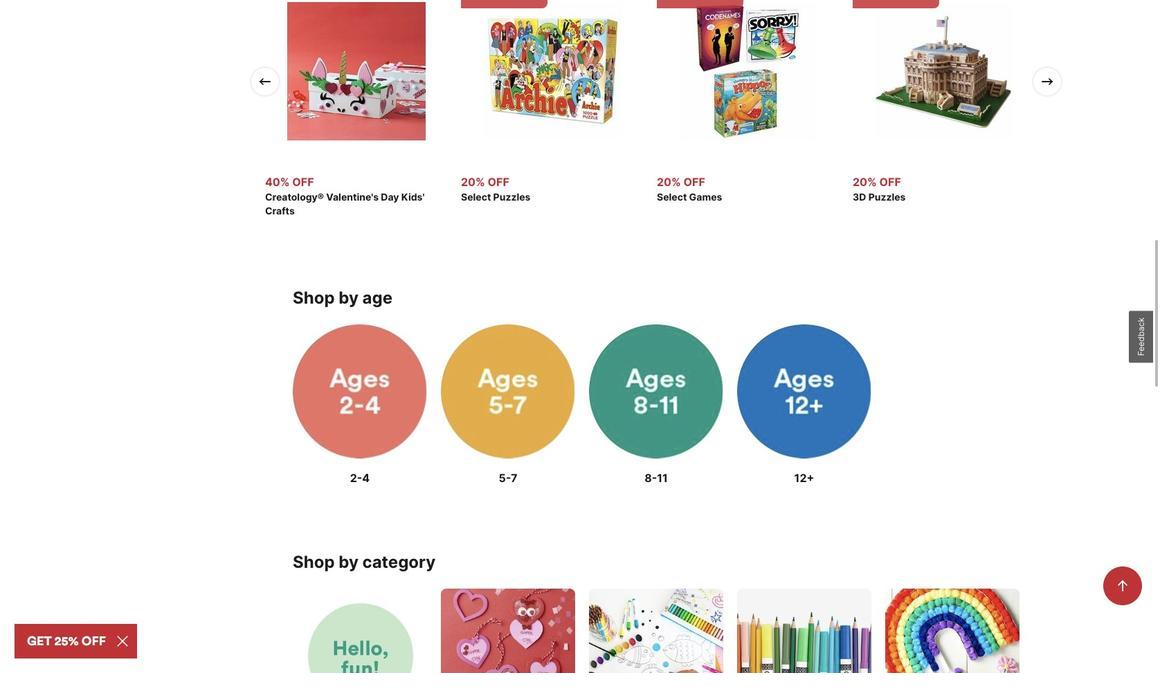 Task type: describe. For each thing, give the bounding box(es) containing it.
category
[[363, 549, 436, 569]]

2-4
[[350, 468, 370, 482]]

valentine's crafts image
[[441, 586, 576, 674]]

12+ image
[[738, 321, 872, 456]]

12+ link
[[738, 321, 872, 483]]

8-11 link
[[589, 321, 724, 483]]

shop for shop by category
[[293, 549, 335, 569]]

5-7
[[499, 468, 518, 482]]

age
[[363, 284, 393, 305]]

kids crafting image
[[886, 586, 1020, 674]]

0 vertical spatial art supplies image
[[441, 321, 576, 456]]

creatology image
[[589, 586, 724, 674]]

2 4 image
[[293, 321, 427, 456]]

2-
[[350, 468, 362, 482]]

8 11 image
[[589, 321, 724, 456]]

12+
[[795, 468, 815, 482]]

5-7 link
[[441, 321, 576, 483]]



Task type: vqa. For each thing, say whether or not it's contained in the screenshot.
Top Categories
no



Task type: locate. For each thing, give the bounding box(es) containing it.
8-11
[[645, 468, 668, 482]]

new arrivals image
[[293, 586, 427, 674]]

2 shop from the top
[[293, 549, 335, 569]]

shop by age
[[293, 284, 393, 305]]

shop
[[293, 284, 335, 305], [293, 549, 335, 569]]

1 vertical spatial art supplies image
[[738, 586, 872, 674]]

1 horizontal spatial art supplies image
[[738, 586, 872, 674]]

8-
[[645, 468, 657, 482]]

by for age
[[339, 284, 359, 305]]

11
[[657, 468, 668, 482]]

by left age
[[339, 284, 359, 305]]

0 vertical spatial shop
[[293, 284, 335, 305]]

0 vertical spatial by
[[339, 284, 359, 305]]

0 horizontal spatial art supplies image
[[441, 321, 576, 456]]

7
[[511, 468, 518, 482]]

shop by category
[[293, 549, 436, 569]]

2 by from the top
[[339, 549, 359, 569]]

1 vertical spatial shop
[[293, 549, 335, 569]]

shop for shop by age
[[293, 284, 335, 305]]

1 shop from the top
[[293, 284, 335, 305]]

5-
[[499, 468, 511, 482]]

by for category
[[339, 549, 359, 569]]

by left category
[[339, 549, 359, 569]]

2-4 link
[[293, 321, 427, 483]]

1 vertical spatial by
[[339, 549, 359, 569]]

art supplies image
[[441, 321, 576, 456], [738, 586, 872, 674]]

4
[[362, 468, 370, 482]]

by
[[339, 284, 359, 305], [339, 549, 359, 569]]

1 by from the top
[[339, 284, 359, 305]]



